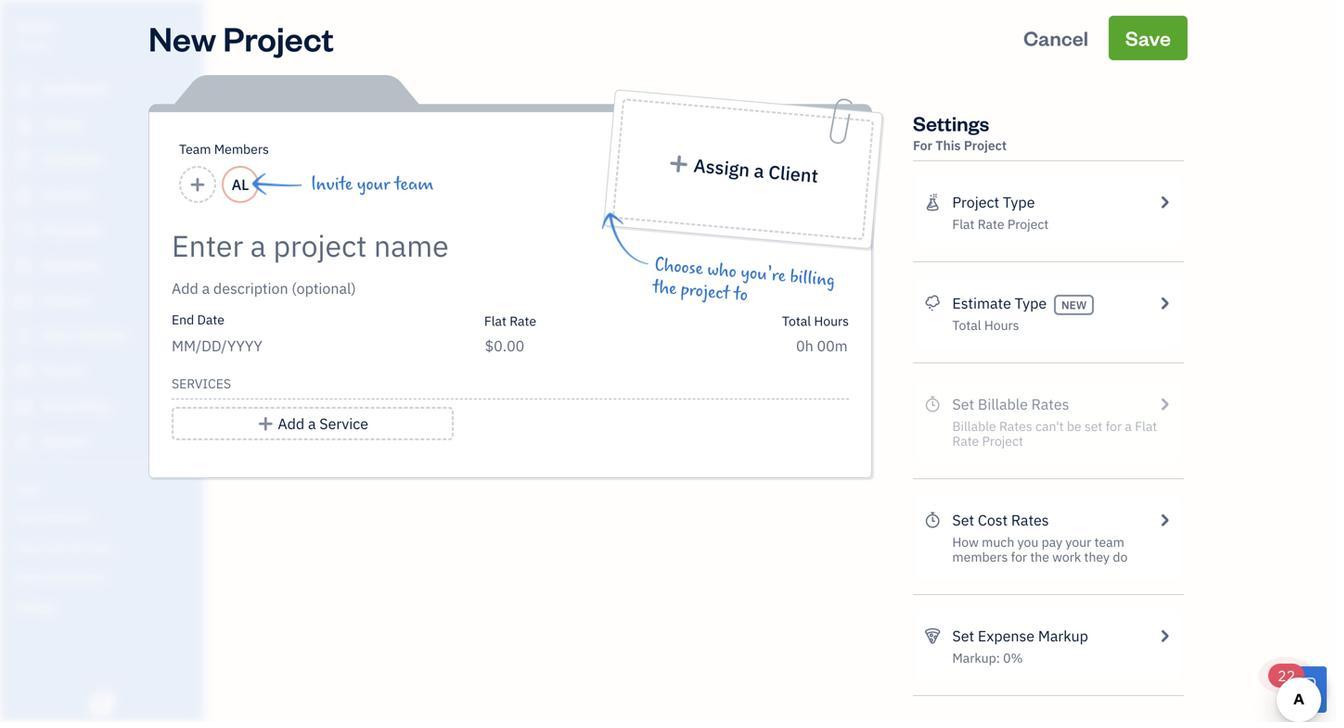 Task type: locate. For each thing, give the bounding box(es) containing it.
0 horizontal spatial rate
[[510, 313, 537, 330]]

your right pay
[[1066, 534, 1092, 551]]

Amount (USD) text field
[[484, 336, 525, 356]]

timer image
[[12, 328, 34, 346]]

22 button
[[1269, 665, 1327, 714]]

a inside assign a client
[[753, 158, 765, 183]]

total hours up hourly budget text box
[[782, 313, 849, 330]]

2 chevronright image from the top
[[1156, 292, 1173, 315]]

assign a client
[[693, 153, 819, 188]]

apple owner
[[15, 16, 55, 52]]

client
[[768, 160, 819, 188]]

0 vertical spatial your
[[357, 174, 390, 195]]

projects image
[[924, 191, 941, 213]]

money image
[[12, 363, 34, 381]]

invite
[[311, 174, 353, 195]]

1 horizontal spatial the
[[1030, 549, 1050, 566]]

0 vertical spatial rate
[[978, 216, 1005, 233]]

items and services image
[[14, 540, 199, 555]]

team members image
[[14, 510, 199, 525]]

to
[[733, 284, 749, 306]]

0 horizontal spatial your
[[357, 174, 390, 195]]

1 horizontal spatial a
[[753, 158, 765, 183]]

the inside choose who you're billing the project to
[[652, 277, 678, 300]]

report image
[[12, 433, 34, 452]]

main element
[[0, 0, 251, 723]]

your right "invite"
[[357, 174, 390, 195]]

rate
[[978, 216, 1005, 233], [510, 313, 537, 330]]

flat down project type
[[953, 216, 975, 233]]

expense image
[[12, 257, 34, 276]]

chevronright image
[[1156, 191, 1173, 213], [1156, 292, 1173, 315], [1156, 510, 1173, 532], [1156, 626, 1173, 648]]

0 vertical spatial the
[[652, 277, 678, 300]]

a inside "add a service" button
[[308, 414, 316, 434]]

set
[[953, 511, 975, 530], [953, 627, 975, 646]]

0 vertical spatial team
[[395, 174, 434, 195]]

markup:
[[953, 650, 1000, 667]]

type for estimate type
[[1015, 294, 1047, 313]]

0 horizontal spatial a
[[308, 414, 316, 434]]

1 horizontal spatial team
[[1095, 534, 1125, 551]]

1 vertical spatial type
[[1015, 294, 1047, 313]]

Project Description text field
[[172, 277, 682, 300]]

3 chevronright image from the top
[[1156, 510, 1173, 532]]

markup
[[1038, 627, 1089, 646]]

hours up hourly budget text box
[[814, 313, 849, 330]]

hours down estimate type
[[985, 317, 1019, 334]]

team
[[395, 174, 434, 195], [1095, 534, 1125, 551]]

plus image
[[257, 413, 274, 435]]

0 horizontal spatial total hours
[[782, 313, 849, 330]]

1 horizontal spatial your
[[1066, 534, 1092, 551]]

a right add
[[308, 414, 316, 434]]

0 vertical spatial a
[[753, 158, 765, 183]]

settings for this project
[[913, 110, 1007, 154]]

new
[[148, 16, 216, 60]]

set up how
[[953, 511, 975, 530]]

chevronright image for project type
[[1156, 191, 1173, 213]]

4 chevronright image from the top
[[1156, 626, 1173, 648]]

type left new
[[1015, 294, 1047, 313]]

1 vertical spatial a
[[308, 414, 316, 434]]

expenses image
[[924, 626, 941, 648]]

services
[[172, 375, 231, 393]]

a
[[753, 158, 765, 183], [308, 414, 316, 434]]

date
[[197, 311, 225, 329]]

type up flat rate project
[[1003, 193, 1035, 212]]

1 horizontal spatial rate
[[978, 216, 1005, 233]]

0 horizontal spatial hours
[[814, 313, 849, 330]]

save
[[1126, 25, 1171, 51]]

expense
[[978, 627, 1035, 646]]

1 vertical spatial flat
[[484, 313, 507, 330]]

choose who you're billing the project to
[[652, 255, 836, 306]]

project
[[223, 16, 334, 60], [964, 137, 1007, 154], [953, 193, 1000, 212], [1008, 216, 1049, 233]]

flat up amount (usd) text field
[[484, 313, 507, 330]]

add
[[278, 414, 305, 434]]

members
[[214, 141, 269, 158]]

1 chevronright image from the top
[[1156, 191, 1173, 213]]

total up hourly budget text box
[[782, 313, 811, 330]]

1 vertical spatial team
[[1095, 534, 1125, 551]]

flat
[[953, 216, 975, 233], [484, 313, 507, 330]]

1 set from the top
[[953, 511, 975, 530]]

0 horizontal spatial the
[[652, 277, 678, 300]]

1 vertical spatial your
[[1066, 534, 1092, 551]]

estimate image
[[12, 151, 34, 170]]

plus image
[[668, 154, 690, 174]]

they
[[1085, 549, 1110, 566]]

rate down project type
[[978, 216, 1005, 233]]

you're
[[740, 263, 787, 287]]

the left project
[[652, 277, 678, 300]]

1 horizontal spatial total
[[953, 317, 981, 334]]

add a service button
[[172, 407, 454, 441]]

cancel button
[[1007, 16, 1105, 60]]

0 horizontal spatial team
[[395, 174, 434, 195]]

members
[[953, 549, 1008, 566]]

rate up amount (usd) text field
[[510, 313, 537, 330]]

0 horizontal spatial flat
[[484, 313, 507, 330]]

total down estimate
[[953, 317, 981, 334]]

the right for
[[1030, 549, 1050, 566]]

1 horizontal spatial total hours
[[953, 317, 1019, 334]]

invoice image
[[12, 187, 34, 205]]

total hours down estimate
[[953, 317, 1019, 334]]

0 vertical spatial flat
[[953, 216, 975, 233]]

chevronright image for estimate type
[[1156, 292, 1173, 315]]

End date in  format text field
[[172, 336, 398, 356]]

total
[[782, 313, 811, 330], [953, 317, 981, 334]]

resource center badge image
[[1281, 667, 1327, 714]]

total hours
[[782, 313, 849, 330], [953, 317, 1019, 334]]

0 horizontal spatial total
[[782, 313, 811, 330]]

dashboard image
[[12, 81, 34, 99]]

1 vertical spatial the
[[1030, 549, 1050, 566]]

your
[[357, 174, 390, 195], [1066, 534, 1092, 551]]

end
[[172, 311, 194, 329]]

0 vertical spatial set
[[953, 511, 975, 530]]

1 vertical spatial set
[[953, 627, 975, 646]]

for
[[913, 137, 933, 154]]

end date
[[172, 311, 225, 329]]

al
[[232, 175, 249, 194]]

a left client
[[753, 158, 765, 183]]

team right 'work'
[[1095, 534, 1125, 551]]

2 set from the top
[[953, 627, 975, 646]]

1 vertical spatial rate
[[510, 313, 537, 330]]

team up project name text field
[[395, 174, 434, 195]]

the
[[652, 277, 678, 300], [1030, 549, 1050, 566]]

you
[[1018, 534, 1039, 551]]

for
[[1011, 549, 1027, 566]]

settings
[[913, 110, 990, 136]]

type
[[1003, 193, 1035, 212], [1015, 294, 1047, 313]]

set up markup:
[[953, 627, 975, 646]]

choose
[[654, 255, 704, 280]]

rates
[[1011, 511, 1049, 530]]

settings image
[[14, 600, 199, 614]]

hours
[[814, 313, 849, 330], [985, 317, 1019, 334]]

1 horizontal spatial flat
[[953, 216, 975, 233]]

team
[[179, 141, 211, 158]]

0 vertical spatial type
[[1003, 193, 1035, 212]]



Task type: vqa. For each thing, say whether or not it's contained in the screenshot.
THE "1"
no



Task type: describe. For each thing, give the bounding box(es) containing it.
the inside how much you pay your team members for the work they do
[[1030, 549, 1050, 566]]

freshbooks image
[[87, 693, 117, 716]]

assign
[[693, 153, 751, 182]]

a for add
[[308, 414, 316, 434]]

timetracking image
[[924, 510, 941, 532]]

markup: 0%
[[953, 650, 1023, 667]]

set for set expense markup
[[953, 627, 975, 646]]

set expense markup
[[953, 627, 1089, 646]]

add team member image
[[189, 174, 206, 196]]

chevronright image for set cost rates
[[1156, 510, 1173, 532]]

how much you pay your team members for the work they do
[[953, 534, 1128, 566]]

much
[[982, 534, 1015, 551]]

new
[[1062, 298, 1087, 313]]

a for assign
[[753, 158, 765, 183]]

service
[[320, 414, 368, 434]]

project inside settings for this project
[[964, 137, 1007, 154]]

1 horizontal spatial hours
[[985, 317, 1019, 334]]

owner
[[15, 37, 49, 52]]

save button
[[1109, 16, 1188, 60]]

rate for flat rate project
[[978, 216, 1005, 233]]

client image
[[12, 116, 34, 135]]

0%
[[1003, 650, 1023, 667]]

who
[[707, 260, 738, 283]]

payment image
[[12, 222, 34, 240]]

set for set cost rates
[[953, 511, 975, 530]]

estimate
[[953, 294, 1011, 313]]

cancel
[[1024, 25, 1089, 51]]

Project Name text field
[[172, 227, 682, 265]]

flat for flat rate
[[484, 313, 507, 330]]

billing
[[789, 267, 836, 291]]

type for project type
[[1003, 193, 1035, 212]]

flat for flat rate project
[[953, 216, 975, 233]]

how
[[953, 534, 979, 551]]

work
[[1053, 549, 1081, 566]]

estimate type
[[953, 294, 1047, 313]]

this
[[936, 137, 961, 154]]

project
[[680, 280, 731, 304]]

project type
[[953, 193, 1035, 212]]

your inside how much you pay your team members for the work they do
[[1066, 534, 1092, 551]]

bank connections image
[[14, 570, 199, 585]]

rate for flat rate
[[510, 313, 537, 330]]

chart image
[[12, 398, 34, 417]]

project image
[[12, 292, 34, 311]]

set cost rates
[[953, 511, 1049, 530]]

Hourly Budget text field
[[796, 336, 849, 356]]

flat rate project
[[953, 216, 1049, 233]]

team members
[[179, 141, 269, 158]]

estimates image
[[924, 292, 941, 315]]

chevronright image for set expense markup
[[1156, 626, 1173, 648]]

team inside how much you pay your team members for the work they do
[[1095, 534, 1125, 551]]

22
[[1278, 667, 1296, 686]]

cost
[[978, 511, 1008, 530]]

apple
[[15, 16, 55, 36]]

apps image
[[14, 481, 199, 496]]

do
[[1113, 549, 1128, 566]]

assign a client button
[[612, 98, 874, 241]]

new project
[[148, 16, 334, 60]]

add a service
[[278, 414, 368, 434]]

invite your team
[[311, 174, 434, 195]]

flat rate
[[484, 313, 537, 330]]

pay
[[1042, 534, 1063, 551]]



